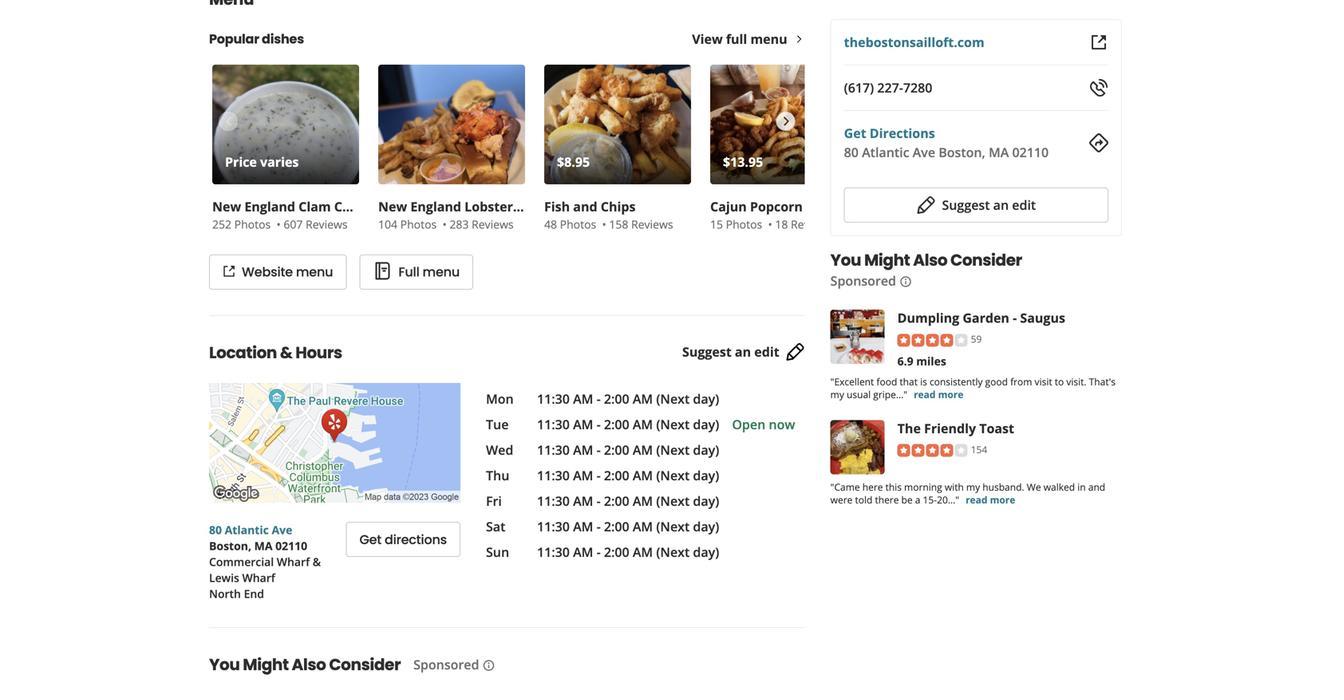 Task type: vqa. For each thing, say whether or not it's contained in the screenshot.


Task type: describe. For each thing, give the bounding box(es) containing it.
2:00 for wed
[[604, 441, 629, 458]]

1 vertical spatial you might also consider
[[209, 654, 401, 676]]

england for lobster
[[410, 198, 461, 215]]

fish
[[544, 198, 570, 215]]

end
[[244, 586, 264, 601]]

"came
[[830, 480, 860, 493]]

saugus
[[1020, 309, 1065, 326]]

menu for full menu
[[423, 263, 460, 281]]

158
[[609, 217, 628, 232]]

lewis
[[209, 570, 239, 585]]

dishes
[[262, 30, 304, 48]]

02110 inside 80 atlantic ave boston, ma 02110 commercial wharf & lewis wharf north end
[[275, 538, 307, 553]]

here
[[862, 480, 883, 493]]

dumpling garden - saugus
[[897, 309, 1065, 326]]

ave inside 80 atlantic ave boston, ma 02110 commercial wharf & lewis wharf north end
[[272, 522, 292, 537]]

the friendly toast link
[[897, 420, 1014, 437]]

0 horizontal spatial 16 info v2 image
[[482, 659, 495, 672]]

edit inside button
[[1012, 196, 1036, 213]]

in
[[1078, 480, 1086, 493]]

map image
[[209, 383, 460, 503]]

11:30 for sun
[[537, 543, 570, 561]]

more for garden
[[938, 388, 963, 401]]

get directions link
[[346, 522, 460, 557]]

0 vertical spatial &
[[280, 342, 292, 364]]

new england clam chowder image
[[212, 65, 359, 184]]

photos inside new england lobster roll 104 photos
[[400, 217, 437, 232]]

suggest inside location & hours "element"
[[682, 343, 732, 360]]

garden
[[963, 309, 1009, 326]]

sponsored for the rightmost "16 info v2" image
[[830, 272, 896, 289]]

4 star rating image for the
[[897, 444, 968, 457]]

boston, inside 'get directions 80 atlantic ave boston, ma 02110'
[[939, 144, 985, 161]]

now
[[769, 416, 795, 433]]

2:00 for fri
[[604, 492, 629, 510]]

full menu
[[398, 263, 460, 281]]

24 menu v2 image
[[373, 261, 392, 280]]

atlantic inside 'get directions 80 atlantic ave boston, ma 02110'
[[862, 144, 909, 161]]

the
[[897, 420, 921, 437]]

7280
[[903, 79, 932, 96]]

usual
[[847, 388, 871, 401]]

(next for fri
[[656, 492, 690, 510]]

reviews for clam
[[306, 217, 348, 232]]

24 phone v2 image
[[1089, 78, 1108, 97]]

price
[[225, 153, 257, 170]]

(next for wed
[[656, 441, 690, 458]]

2:00 for sat
[[604, 518, 629, 535]]

24 external link v2 image
[[1089, 33, 1108, 52]]

next image
[[777, 112, 795, 131]]

48
[[544, 217, 557, 232]]

20…"
[[937, 493, 959, 506]]

reviews for shrimp
[[791, 217, 833, 232]]

and inside "came here this morning with my husband. we walked in and were told there be a 15-20…"
[[1088, 480, 1105, 493]]

to
[[1055, 375, 1064, 388]]

open now
[[732, 416, 795, 433]]

good
[[985, 375, 1008, 388]]

previous image
[[219, 112, 236, 131]]

6.9
[[897, 353, 913, 369]]

friendly
[[924, 420, 976, 437]]

a
[[915, 493, 920, 506]]

morning
[[904, 480, 942, 493]]

59
[[971, 332, 982, 346]]

get directions
[[359, 531, 447, 549]]

- for sun
[[597, 543, 601, 561]]

get directions link
[[844, 124, 935, 142]]

suggest inside button
[[942, 196, 990, 213]]

dumpling garden - saugus link
[[897, 309, 1065, 326]]

15-
[[923, 493, 937, 506]]

- for mon
[[597, 390, 601, 407]]

11:30 am - 2:00 am (next day) for sat
[[537, 518, 719, 535]]

"excellent
[[830, 375, 874, 388]]

2:00 for tue
[[604, 416, 629, 433]]

"came here this morning with my husband. we walked in and were told there be a 15-20…"
[[830, 480, 1105, 506]]

there
[[875, 493, 899, 506]]

6.9 miles
[[897, 353, 946, 369]]

2 horizontal spatial menu
[[750, 30, 787, 47]]

0 horizontal spatial might
[[243, 654, 289, 676]]

popular dishes
[[209, 30, 304, 48]]

get directions 80 atlantic ave boston, ma 02110
[[844, 124, 1049, 161]]

11:30 am - 2:00 am (next day) for mon
[[537, 390, 719, 407]]

15
[[710, 217, 723, 232]]

new for new england clam chowder
[[212, 198, 241, 215]]

"excellent food that is consistently good from visit to visit. that's my usual gripe…"
[[830, 375, 1116, 401]]

607 reviews
[[284, 217, 348, 232]]

website menu link
[[209, 255, 347, 290]]

dumpling
[[897, 309, 959, 326]]

02110 inside 'get directions 80 atlantic ave boston, ma 02110'
[[1012, 144, 1049, 161]]

sponsored for "16 info v2" image to the left
[[413, 656, 479, 673]]

$13.95
[[723, 153, 763, 170]]

(next for sat
[[656, 518, 690, 535]]

new england lobster roll image
[[378, 65, 525, 184]]

read more for garden
[[914, 388, 963, 401]]

(next for mon
[[656, 390, 690, 407]]

directions
[[870, 124, 935, 142]]

227-
[[877, 79, 903, 96]]

4 star rating image for dumpling
[[897, 334, 968, 347]]

1 horizontal spatial might
[[864, 249, 910, 271]]

283 reviews
[[450, 217, 514, 232]]

158 reviews
[[609, 217, 673, 232]]

- for sat
[[597, 518, 601, 535]]

clam
[[299, 198, 331, 215]]

told
[[855, 493, 872, 506]]

14 chevron right outline image
[[794, 34, 805, 45]]

tue
[[486, 416, 509, 433]]

11:30 am - 2:00 am (next day) for tue
[[537, 416, 719, 433]]

day) for thu
[[693, 467, 719, 484]]

read for garden
[[914, 388, 936, 401]]

hours
[[295, 342, 342, 364]]

- for thu
[[597, 467, 601, 484]]

suggest an edit inside button
[[942, 196, 1036, 213]]

day) for sat
[[693, 518, 719, 535]]

be
[[901, 493, 913, 506]]

full
[[726, 30, 747, 47]]

chips
[[601, 198, 636, 215]]

2:00 for thu
[[604, 467, 629, 484]]

607
[[284, 217, 303, 232]]

commercial
[[209, 554, 274, 569]]

menu for website menu
[[296, 263, 333, 281]]

walked
[[1044, 480, 1075, 493]]

104
[[378, 217, 397, 232]]

view full menu link
[[692, 30, 805, 47]]

cajun
[[710, 198, 747, 215]]

2:00 for mon
[[604, 390, 629, 407]]

edit inside location & hours "element"
[[754, 343, 779, 360]]

view full menu
[[692, 30, 787, 47]]

80 atlantic ave boston, ma 02110 commercial wharf & lewis wharf north end
[[209, 522, 321, 601]]

toast
[[979, 420, 1014, 437]]

2:00 for sun
[[604, 543, 629, 561]]

england for clam
[[244, 198, 295, 215]]

view
[[692, 30, 723, 47]]

consider for "16 info v2" image to the left
[[329, 654, 401, 676]]

1 horizontal spatial 16 info v2 image
[[899, 275, 912, 288]]

24 pencil v2 image inside suggest an edit button
[[916, 196, 936, 215]]

24 pencil v2 image inside location & hours "element"
[[786, 343, 805, 362]]

283
[[450, 217, 469, 232]]

0 vertical spatial also
[[913, 249, 947, 271]]



Task type: locate. For each thing, give the bounding box(es) containing it.
read more link for garden
[[914, 388, 963, 401]]

popular
[[209, 30, 259, 48]]

0 horizontal spatial ave
[[272, 522, 292, 537]]

4 11:30 from the top
[[537, 467, 570, 484]]

0 horizontal spatial ma
[[254, 538, 273, 553]]

reviews down lobster
[[472, 217, 514, 232]]

6 (next from the top
[[656, 518, 690, 535]]

you down north
[[209, 654, 240, 676]]

boston, inside 80 atlantic ave boston, ma 02110 commercial wharf & lewis wharf north end
[[209, 538, 251, 553]]

11:30 for thu
[[537, 467, 570, 484]]

ma inside 'get directions 80 atlantic ave boston, ma 02110'
[[989, 144, 1009, 161]]

suggest an edit button
[[844, 188, 1108, 223]]

visit.
[[1066, 375, 1087, 388]]

1 2:00 from the top
[[604, 390, 629, 407]]

3 11:30 from the top
[[537, 441, 570, 458]]

atlantic
[[862, 144, 909, 161], [225, 522, 269, 537]]

1 vertical spatial consider
[[329, 654, 401, 676]]

day) for fri
[[693, 492, 719, 510]]

2 new from the left
[[378, 198, 407, 215]]

reviews down shrimp
[[791, 217, 833, 232]]

1 vertical spatial read more
[[966, 493, 1015, 506]]

read right with
[[966, 493, 987, 506]]

- for tue
[[597, 416, 601, 433]]

0 horizontal spatial new
[[212, 198, 241, 215]]

edit
[[1012, 196, 1036, 213], [754, 343, 779, 360]]

1 vertical spatial you
[[209, 654, 240, 676]]

0 horizontal spatial read more
[[914, 388, 963, 401]]

0 vertical spatial 80
[[844, 144, 859, 161]]

1 horizontal spatial consider
[[950, 249, 1022, 271]]

0 horizontal spatial sponsored
[[413, 656, 479, 673]]

7 day) from the top
[[693, 543, 719, 561]]

england inside new england clam chowder 252 photos
[[244, 198, 295, 215]]

11:30 am - 2:00 am (next day)
[[537, 390, 719, 407], [537, 416, 719, 433], [537, 441, 719, 458], [537, 467, 719, 484], [537, 492, 719, 510], [537, 518, 719, 535], [537, 543, 719, 561]]

1 horizontal spatial read more link
[[966, 493, 1015, 506]]

0 horizontal spatial consider
[[329, 654, 401, 676]]

that's
[[1089, 375, 1116, 388]]

1 11:30 am - 2:00 am (next day) from the top
[[537, 390, 719, 407]]

england inside new england lobster roll 104 photos
[[410, 198, 461, 215]]

1 horizontal spatial you might also consider
[[830, 249, 1022, 271]]

location & hours
[[209, 342, 342, 364]]

0 horizontal spatial &
[[280, 342, 292, 364]]

1 horizontal spatial read
[[966, 493, 987, 506]]

suggest an edit inside location & hours "element"
[[682, 343, 779, 360]]

suggest an edit up open
[[682, 343, 779, 360]]

ave inside 'get directions 80 atlantic ave boston, ma 02110'
[[913, 144, 935, 161]]

sponsored
[[830, 272, 896, 289], [413, 656, 479, 673]]

1 photos from the left
[[234, 217, 271, 232]]

and right fish
[[573, 198, 597, 215]]

24 pencil v2 image left the dumpling garden - saugus image
[[786, 343, 805, 362]]

popcorn
[[750, 198, 803, 215]]

directions
[[385, 531, 447, 549]]

5 (next from the top
[[656, 492, 690, 510]]

3 photos from the left
[[560, 217, 596, 232]]

0 horizontal spatial edit
[[754, 343, 779, 360]]

1 vertical spatial ma
[[254, 538, 273, 553]]

menu
[[750, 30, 787, 47], [296, 263, 333, 281], [423, 263, 460, 281]]

2 11:30 am - 2:00 am (next day) from the top
[[537, 416, 719, 433]]

0 vertical spatial you might also consider
[[830, 249, 1022, 271]]

might up dumpling
[[864, 249, 910, 271]]

0 vertical spatial 4 star rating image
[[897, 334, 968, 347]]

1 horizontal spatial read more
[[966, 493, 1015, 506]]

atlantic inside 80 atlantic ave boston, ma 02110 commercial wharf & lewis wharf north end
[[225, 522, 269, 537]]

day) for tue
[[693, 416, 719, 433]]

1 horizontal spatial &
[[313, 554, 321, 569]]

menu right website
[[296, 263, 333, 281]]

atlantic down get directions link
[[862, 144, 909, 161]]

11:30 am - 2:00 am (next day) for sun
[[537, 543, 719, 561]]

get for get directions
[[359, 531, 381, 549]]

wharf right the commercial
[[277, 554, 310, 569]]

2 reviews from the left
[[472, 217, 514, 232]]

11:30 am - 2:00 am (next day) for wed
[[537, 441, 719, 458]]

4 day) from the top
[[693, 467, 719, 484]]

read down 6.9 miles
[[914, 388, 936, 401]]

photos right 48
[[560, 217, 596, 232]]

1 4 star rating image from the top
[[897, 334, 968, 347]]

11:30 for mon
[[537, 390, 570, 407]]

0 vertical spatial boston,
[[939, 144, 985, 161]]

0 vertical spatial 16 info v2 image
[[899, 275, 912, 288]]

11:30 right tue
[[537, 416, 570, 433]]

lobster
[[465, 198, 513, 215]]

6 2:00 from the top
[[604, 518, 629, 535]]

1 vertical spatial read
[[966, 493, 987, 506]]

read more link for friendly
[[966, 493, 1015, 506]]

1 11:30 from the top
[[537, 390, 570, 407]]

80 inside 'get directions 80 atlantic ave boston, ma 02110'
[[844, 144, 859, 161]]

wed
[[486, 441, 513, 458]]

- for wed
[[597, 441, 601, 458]]

the friendly toast image
[[830, 420, 885, 474]]

0 horizontal spatial suggest
[[682, 343, 732, 360]]

shrimp
[[806, 198, 852, 215]]

6 day) from the top
[[693, 518, 719, 535]]

4 11:30 am - 2:00 am (next day) from the top
[[537, 467, 719, 484]]

0 vertical spatial an
[[993, 196, 1009, 213]]

1 horizontal spatial also
[[913, 249, 947, 271]]

an inside location & hours "element"
[[735, 343, 751, 360]]

photos down cajun
[[726, 217, 762, 232]]

read more right with
[[966, 493, 1015, 506]]

you down 18 reviews
[[830, 249, 861, 271]]

0 horizontal spatial also
[[292, 654, 326, 676]]

ma inside 80 atlantic ave boston, ma 02110 commercial wharf & lewis wharf north end
[[254, 538, 273, 553]]

new inside new england clam chowder 252 photos
[[212, 198, 241, 215]]

80 inside 80 atlantic ave boston, ma 02110 commercial wharf & lewis wharf north end
[[209, 522, 222, 537]]

0 vertical spatial 24 pencil v2 image
[[916, 196, 936, 215]]

2 2:00 from the top
[[604, 416, 629, 433]]

0 vertical spatial might
[[864, 249, 910, 271]]

cajun popcorn shrimp 15 photos
[[710, 198, 852, 232]]

get inside 'get directions 80 atlantic ave boston, ma 02110'
[[844, 124, 866, 142]]

02110 left 24 directions v2 image
[[1012, 144, 1049, 161]]

3 (next from the top
[[656, 441, 690, 458]]

11:30 for fri
[[537, 492, 570, 510]]

3 11:30 am - 2:00 am (next day) from the top
[[537, 441, 719, 458]]

1 horizontal spatial you
[[830, 249, 861, 271]]

24 pencil v2 image down 'get directions 80 atlantic ave boston, ma 02110'
[[916, 196, 936, 215]]

1 horizontal spatial ave
[[913, 144, 935, 161]]

2 11:30 from the top
[[537, 416, 570, 433]]

1 horizontal spatial england
[[410, 198, 461, 215]]

husband.
[[983, 480, 1024, 493]]

more for friendly
[[990, 493, 1015, 506]]

new for new england lobster roll
[[378, 198, 407, 215]]

dumpling garden - saugus image
[[830, 310, 885, 364]]

7 11:30 am - 2:00 am (next day) from the top
[[537, 543, 719, 561]]

wharf
[[277, 554, 310, 569], [242, 570, 275, 585]]

am
[[573, 390, 593, 407], [633, 390, 653, 407], [573, 416, 593, 433], [633, 416, 653, 433], [573, 441, 593, 458], [633, 441, 653, 458], [573, 467, 593, 484], [633, 467, 653, 484], [573, 492, 593, 510], [633, 492, 653, 510], [573, 518, 593, 535], [633, 518, 653, 535], [573, 543, 593, 561], [633, 543, 653, 561]]

day) for sun
[[693, 543, 719, 561]]

read for friendly
[[966, 493, 987, 506]]

fri
[[486, 492, 502, 510]]

more right is
[[938, 388, 963, 401]]

1 england from the left
[[244, 198, 295, 215]]

you might also consider
[[830, 249, 1022, 271], [209, 654, 401, 676]]

1 vertical spatial 16 info v2 image
[[482, 659, 495, 672]]

we
[[1027, 480, 1041, 493]]

this
[[885, 480, 902, 493]]

0 horizontal spatial an
[[735, 343, 751, 360]]

& inside 80 atlantic ave boston, ma 02110 commercial wharf & lewis wharf north end
[[313, 554, 321, 569]]

7 2:00 from the top
[[604, 543, 629, 561]]

& left "hours"
[[280, 342, 292, 364]]

1 vertical spatial 80
[[209, 522, 222, 537]]

1 vertical spatial and
[[1088, 480, 1105, 493]]

11:30 for wed
[[537, 441, 570, 458]]

ma up suggest an edit button
[[989, 144, 1009, 161]]

get inside location & hours "element"
[[359, 531, 381, 549]]

cajun popcorn shrimp image
[[710, 65, 857, 184]]

1 vertical spatial suggest an edit
[[682, 343, 779, 360]]

1 (next from the top
[[656, 390, 690, 407]]

1 vertical spatial also
[[292, 654, 326, 676]]

80 atlantic ave link
[[209, 522, 292, 537]]

0 vertical spatial more
[[938, 388, 963, 401]]

1 horizontal spatial suggest
[[942, 196, 990, 213]]

my inside "came here this morning with my husband. we walked in and were told there be a 15-20…"
[[966, 480, 980, 493]]

1 vertical spatial atlantic
[[225, 522, 269, 537]]

11:30 am - 2:00 am (next day) for thu
[[537, 467, 719, 484]]

11:30 right fri
[[537, 492, 570, 510]]

read more down 'miles'
[[914, 388, 963, 401]]

full
[[398, 263, 419, 281]]

11:30 right sat
[[537, 518, 570, 535]]

18
[[775, 217, 788, 232]]

1 horizontal spatial wharf
[[277, 554, 310, 569]]

5 11:30 from the top
[[537, 492, 570, 510]]

4 star rating image up 'miles'
[[897, 334, 968, 347]]

4 reviews from the left
[[791, 217, 833, 232]]

0 vertical spatial read more link
[[914, 388, 963, 401]]

photos inside cajun popcorn shrimp 15 photos
[[726, 217, 762, 232]]

1 vertical spatial might
[[243, 654, 289, 676]]

0 horizontal spatial 24 pencil v2 image
[[786, 343, 805, 362]]

reviews
[[306, 217, 348, 232], [472, 217, 514, 232], [631, 217, 673, 232], [791, 217, 833, 232]]

11:30 right mon
[[537, 390, 570, 407]]

might down end
[[243, 654, 289, 676]]

0 vertical spatial 02110
[[1012, 144, 1049, 161]]

1 vertical spatial 24 pencil v2 image
[[786, 343, 805, 362]]

24 pencil v2 image
[[916, 196, 936, 215], [786, 343, 805, 362]]

11:30 right "sun"
[[537, 543, 570, 561]]

reviews for chips
[[631, 217, 673, 232]]

and right in
[[1088, 480, 1105, 493]]

2 photos from the left
[[400, 217, 437, 232]]

& right the commercial
[[313, 554, 321, 569]]

- for fri
[[597, 492, 601, 510]]

suggest an edit down 'get directions 80 atlantic ave boston, ma 02110'
[[942, 196, 1036, 213]]

menu right full
[[423, 263, 460, 281]]

thebostonsailloft.com
[[844, 34, 984, 51]]

(617) 227-7280
[[844, 79, 932, 96]]

ave down directions
[[913, 144, 935, 161]]

0 horizontal spatial boston,
[[209, 538, 251, 553]]

1 horizontal spatial an
[[993, 196, 1009, 213]]

80
[[844, 144, 859, 161], [209, 522, 222, 537]]

3 2:00 from the top
[[604, 441, 629, 458]]

gripe…"
[[873, 388, 907, 401]]

suggest an edit link
[[682, 343, 805, 362]]

0 horizontal spatial suggest an edit
[[682, 343, 779, 360]]

an inside button
[[993, 196, 1009, 213]]

get down (617)
[[844, 124, 866, 142]]

3 reviews from the left
[[631, 217, 673, 232]]

england up 283
[[410, 198, 461, 215]]

menu left the 14 chevron right outline icon
[[750, 30, 787, 47]]

1 horizontal spatial 02110
[[1012, 144, 1049, 161]]

1 horizontal spatial get
[[844, 124, 866, 142]]

1 horizontal spatial sponsored
[[830, 272, 896, 289]]

reviews for lobster
[[472, 217, 514, 232]]

photos right 104
[[400, 217, 437, 232]]

80 up the commercial
[[209, 522, 222, 537]]

wharf up end
[[242, 570, 275, 585]]

0 horizontal spatial 02110
[[275, 538, 307, 553]]

location
[[209, 342, 277, 364]]

11:30 am - 2:00 am (next day) for fri
[[537, 492, 719, 510]]

ave
[[913, 144, 935, 161], [272, 522, 292, 537]]

16 info v2 image
[[899, 275, 912, 288], [482, 659, 495, 672]]

consistently
[[930, 375, 983, 388]]

0 horizontal spatial read more link
[[914, 388, 963, 401]]

(next for tue
[[656, 416, 690, 433]]

0 horizontal spatial more
[[938, 388, 963, 401]]

1 vertical spatial wharf
[[242, 570, 275, 585]]

11:30 right thu
[[537, 467, 570, 484]]

1 vertical spatial boston,
[[209, 538, 251, 553]]

0 vertical spatial suggest
[[942, 196, 990, 213]]

5 2:00 from the top
[[604, 492, 629, 510]]

$8.95
[[557, 153, 590, 170]]

the friendly toast
[[897, 420, 1014, 437]]

varies
[[260, 153, 299, 170]]

more left we
[[990, 493, 1015, 506]]

atlantic up the commercial
[[225, 522, 269, 537]]

1 vertical spatial edit
[[754, 343, 779, 360]]

4 star rating image down friendly
[[897, 444, 968, 457]]

2 england from the left
[[410, 198, 461, 215]]

with
[[945, 480, 964, 493]]

boston, up the commercial
[[209, 538, 251, 553]]

1 horizontal spatial my
[[966, 480, 980, 493]]

1 horizontal spatial ma
[[989, 144, 1009, 161]]

3 day) from the top
[[693, 441, 719, 458]]

new england clam chowder 252 photos
[[212, 198, 391, 232]]

1 horizontal spatial boston,
[[939, 144, 985, 161]]

location & hours element
[[184, 315, 833, 602]]

boston, up suggest an edit button
[[939, 144, 985, 161]]

16 external link v2 image
[[223, 265, 235, 278]]

read more link
[[914, 388, 963, 401], [966, 493, 1015, 506]]

(next for thu
[[656, 467, 690, 484]]

get left the directions
[[359, 531, 381, 549]]

get for get directions 80 atlantic ave boston, ma 02110
[[844, 124, 866, 142]]

new england lobster roll 104 photos
[[378, 198, 540, 232]]

4 star rating image
[[897, 334, 968, 347], [897, 444, 968, 457]]

18 reviews
[[775, 217, 833, 232]]

0 horizontal spatial you might also consider
[[209, 654, 401, 676]]

were
[[830, 493, 853, 506]]

read more link down 'miles'
[[914, 388, 963, 401]]

0 vertical spatial wharf
[[277, 554, 310, 569]]

england up "607"
[[244, 198, 295, 215]]

my left usual
[[830, 388, 844, 401]]

1 day) from the top
[[693, 390, 719, 407]]

consider for the rightmost "16 info v2" image
[[950, 249, 1022, 271]]

is
[[920, 375, 927, 388]]

consider
[[950, 249, 1022, 271], [329, 654, 401, 676]]

might
[[864, 249, 910, 271], [243, 654, 289, 676]]

get
[[844, 124, 866, 142], [359, 531, 381, 549]]

ave up the commercial
[[272, 522, 292, 537]]

0 vertical spatial my
[[830, 388, 844, 401]]

photos
[[234, 217, 271, 232], [400, 217, 437, 232], [560, 217, 596, 232], [726, 217, 762, 232]]

suggest an edit
[[942, 196, 1036, 213], [682, 343, 779, 360]]

0 horizontal spatial 80
[[209, 522, 222, 537]]

menu element
[[184, 0, 860, 290]]

0 vertical spatial suggest an edit
[[942, 196, 1036, 213]]

7 11:30 from the top
[[537, 543, 570, 561]]

my
[[830, 388, 844, 401], [966, 480, 980, 493]]

new up 252 on the left top of the page
[[212, 198, 241, 215]]

6 11:30 am - 2:00 am (next day) from the top
[[537, 518, 719, 535]]

1 horizontal spatial menu
[[423, 263, 460, 281]]

4 2:00 from the top
[[604, 467, 629, 484]]

and inside fish and chips 48 photos
[[573, 198, 597, 215]]

(next for sun
[[656, 543, 690, 561]]

1 vertical spatial sponsored
[[413, 656, 479, 673]]

mon
[[486, 390, 514, 407]]

day) for mon
[[693, 390, 719, 407]]

7 (next from the top
[[656, 543, 690, 561]]

0 vertical spatial ave
[[913, 144, 935, 161]]

fish and chips image
[[544, 65, 691, 184]]

read more for friendly
[[966, 493, 1015, 506]]

website menu
[[242, 263, 333, 281]]

0 horizontal spatial england
[[244, 198, 295, 215]]

1 horizontal spatial more
[[990, 493, 1015, 506]]

4 (next from the top
[[656, 467, 690, 484]]

24 directions v2 image
[[1089, 133, 1108, 152]]

1 horizontal spatial 80
[[844, 144, 859, 161]]

chowder
[[334, 198, 391, 215]]

1 horizontal spatial 24 pencil v2 image
[[916, 196, 936, 215]]

2 day) from the top
[[693, 416, 719, 433]]

11:30 for sat
[[537, 518, 570, 535]]

154
[[971, 443, 987, 456]]

1 vertical spatial &
[[313, 554, 321, 569]]

0 vertical spatial read
[[914, 388, 936, 401]]

reviews right 158
[[631, 217, 673, 232]]

0 vertical spatial edit
[[1012, 196, 1036, 213]]

(617)
[[844, 79, 874, 96]]

read more
[[914, 388, 963, 401], [966, 493, 1015, 506]]

0 horizontal spatial you
[[209, 654, 240, 676]]

5 day) from the top
[[693, 492, 719, 510]]

north
[[209, 586, 241, 601]]

1 vertical spatial 4 star rating image
[[897, 444, 968, 457]]

&
[[280, 342, 292, 364], [313, 554, 321, 569]]

read more link right with
[[966, 493, 1015, 506]]

sat
[[486, 518, 505, 535]]

day) for wed
[[693, 441, 719, 458]]

11:30 for tue
[[537, 416, 570, 433]]

photos inside new england clam chowder 252 photos
[[234, 217, 271, 232]]

fish and chips 48 photos
[[544, 198, 636, 232]]

roll
[[516, 198, 540, 215]]

new up 104
[[378, 198, 407, 215]]

full menu link
[[359, 255, 473, 290]]

2 4 star rating image from the top
[[897, 444, 968, 457]]

0 horizontal spatial wharf
[[242, 570, 275, 585]]

6 11:30 from the top
[[537, 518, 570, 535]]

1 vertical spatial get
[[359, 531, 381, 549]]

0 horizontal spatial atlantic
[[225, 522, 269, 537]]

0 horizontal spatial and
[[573, 198, 597, 215]]

food
[[877, 375, 897, 388]]

0 horizontal spatial menu
[[296, 263, 333, 281]]

80 down get directions link
[[844, 144, 859, 161]]

reviews down clam
[[306, 217, 348, 232]]

1 vertical spatial more
[[990, 493, 1015, 506]]

an
[[993, 196, 1009, 213], [735, 343, 751, 360]]

sun
[[486, 543, 509, 561]]

photos right 252 on the left top of the page
[[234, 217, 271, 232]]

photos inside fish and chips 48 photos
[[560, 217, 596, 232]]

0 vertical spatial and
[[573, 198, 597, 215]]

my inside "excellent food that is consistently good from visit to visit. that's my usual gripe…"
[[830, 388, 844, 401]]

thu
[[486, 467, 509, 484]]

boston,
[[939, 144, 985, 161], [209, 538, 251, 553]]

2 (next from the top
[[656, 416, 690, 433]]

1 new from the left
[[212, 198, 241, 215]]

0 vertical spatial read more
[[914, 388, 963, 401]]

02110 down the 80 atlantic ave link
[[275, 538, 307, 553]]

5 11:30 am - 2:00 am (next day) from the top
[[537, 492, 719, 510]]

0 vertical spatial sponsored
[[830, 272, 896, 289]]

0 vertical spatial consider
[[950, 249, 1022, 271]]

4 photos from the left
[[726, 217, 762, 232]]

0 vertical spatial ma
[[989, 144, 1009, 161]]

11:30 right wed
[[537, 441, 570, 458]]

252
[[212, 217, 231, 232]]

0 vertical spatial you
[[830, 249, 861, 271]]

my right with
[[966, 480, 980, 493]]

ma down the 80 atlantic ave link
[[254, 538, 273, 553]]

new inside new england lobster roll 104 photos
[[378, 198, 407, 215]]

1 reviews from the left
[[306, 217, 348, 232]]



